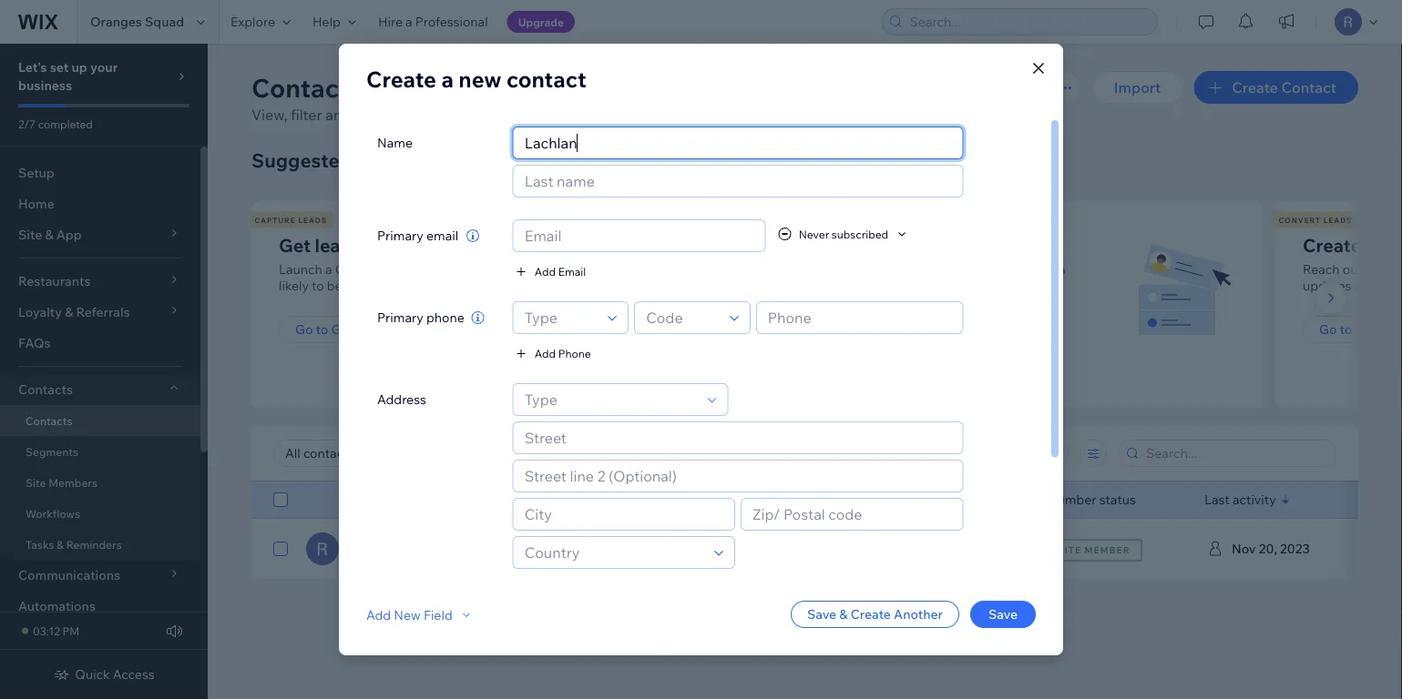 Task type: locate. For each thing, give the bounding box(es) containing it.
site inside sidebar element
[[26, 476, 46, 490]]

add left the new
[[366, 607, 391, 623]]

1 horizontal spatial leads.
[[622, 106, 662, 124]]

0 vertical spatial you
[[387, 148, 421, 172]]

you right for
[[387, 148, 421, 172]]

new
[[459, 66, 502, 93]]

Code field
[[641, 302, 724, 333]]

& left another
[[839, 607, 848, 623]]

leads
[[315, 234, 361, 256]]

let's set up your business
[[18, 59, 118, 93]]

quick access button
[[53, 667, 155, 683]]

1 vertical spatial type field
[[519, 384, 702, 415]]

to down become
[[316, 322, 328, 338]]

2 vertical spatial your
[[842, 234, 881, 256]]

contacts up the filter
[[251, 72, 362, 103]]

to left target
[[469, 261, 482, 277]]

google
[[407, 234, 471, 256], [335, 261, 379, 277], [331, 322, 375, 338]]

1 horizontal spatial you
[[1381, 261, 1402, 277]]

go for get
[[295, 322, 313, 338]]

1 horizontal spatial save
[[988, 607, 1018, 623]]

member down the status
[[1084, 545, 1130, 556]]

to left m on the right top of the page
[[1340, 322, 1352, 338]]

site member
[[1058, 545, 1130, 556]]

faqs
[[18, 335, 51, 351]]

type field up 'add phone'
[[519, 302, 602, 333]]

1 vertical spatial you
[[1381, 261, 1402, 277]]

2 vertical spatial ads
[[378, 322, 402, 338]]

None checkbox
[[273, 489, 288, 511], [273, 538, 288, 560], [273, 489, 288, 511], [273, 538, 288, 560]]

leads. up the primary phone
[[378, 278, 413, 294]]

convert
[[1279, 215, 1321, 225]]

1 horizontal spatial and
[[593, 106, 619, 124]]

0 vertical spatial site
[[26, 476, 46, 490]]

a right hire
[[405, 14, 412, 30]]

import
[[1114, 78, 1161, 97], [807, 322, 848, 338]]

you down em
[[1381, 261, 1402, 277]]

go to email m button
[[1303, 316, 1402, 343]]

0 vertical spatial google
[[407, 234, 471, 256]]

member left the status
[[1046, 492, 1096, 508]]

contacts inside dropdown button
[[18, 382, 73, 398]]

Unsaved view field
[[280, 441, 406, 466]]

import inside button
[[807, 322, 848, 338]]

reminders
[[66, 538, 122, 552]]

professional
[[415, 14, 488, 30]]

create left another
[[851, 607, 891, 623]]

& for tasks
[[57, 538, 64, 552]]

0 horizontal spatial address
[[377, 392, 426, 408]]

ruby anderson image
[[306, 533, 339, 566]]

ads down with
[[382, 261, 405, 277]]

1 horizontal spatial address
[[887, 492, 936, 508]]

0 horizontal spatial go
[[295, 322, 313, 338]]

0 vertical spatial &
[[57, 538, 64, 552]]

0 vertical spatial contact
[[507, 66, 586, 93]]

1 vertical spatial address
[[887, 492, 936, 508]]

0 vertical spatial leads.
[[622, 106, 662, 124]]

2 save from the left
[[988, 607, 1018, 623]]

a right or
[[1059, 261, 1065, 277]]

contacts link
[[0, 405, 200, 436]]

0 vertical spatial ads
[[476, 234, 510, 256]]

1 horizontal spatial your
[[448, 106, 478, 124]]

contact inside grow your contact list add contacts by importing them via gmail or a csv file.
[[885, 234, 952, 256]]

your inside let's set up your business
[[90, 59, 118, 75]]

contacts inside 'contacts view, filter and manage all of your site's customers and leads. learn more'
[[251, 72, 362, 103]]

member
[[1046, 492, 1096, 508], [1084, 545, 1130, 556]]

email
[[558, 265, 586, 278], [1355, 322, 1388, 338], [570, 492, 603, 508]]

& inside tasks & reminders link
[[57, 538, 64, 552]]

import contacts button
[[791, 316, 922, 343]]

Last name field
[[519, 166, 957, 197]]

email right target
[[558, 265, 586, 278]]

faqs link
[[0, 328, 200, 359]]

list containing get leads with google ads
[[249, 201, 1402, 408]]

add down add email button
[[534, 347, 556, 360]]

your
[[90, 59, 118, 75], [448, 106, 478, 124], [842, 234, 881, 256]]

add up the csv
[[791, 261, 815, 277]]

2 vertical spatial google
[[331, 322, 375, 338]]

create contact
[[1232, 78, 1336, 97]]

2023
[[1280, 541, 1310, 557]]

2 primary from the top
[[377, 310, 423, 326]]

learn more button
[[665, 104, 743, 126]]

1 horizontal spatial go
[[1319, 322, 1337, 338]]

create left contact
[[1232, 78, 1278, 97]]

filter
[[1021, 445, 1052, 461]]

1 horizontal spatial &
[[839, 607, 848, 623]]

site
[[26, 476, 46, 490], [1058, 545, 1081, 556]]

create for create a new contact
[[366, 66, 436, 93]]

0 vertical spatial search... field
[[904, 9, 1152, 35]]

help button
[[302, 0, 367, 44]]

google down become
[[331, 322, 375, 338]]

save
[[807, 607, 836, 623], [988, 607, 1018, 623]]

your right of
[[448, 106, 478, 124]]

1 vertical spatial google
[[335, 261, 379, 277]]

1 vertical spatial import
[[807, 322, 848, 338]]

another
[[894, 607, 943, 623]]

& right tasks
[[57, 538, 64, 552]]

contact up importing
[[885, 234, 952, 256]]

leads. inside 'contacts view, filter and manage all of your site's customers and leads. learn more'
[[622, 106, 662, 124]]

leads up get
[[298, 215, 327, 225]]

1 horizontal spatial leads
[[1323, 215, 1352, 225]]

more
[[707, 106, 743, 124]]

primary email
[[377, 228, 458, 244]]

to right out
[[1365, 261, 1378, 277]]

phone down street field
[[729, 492, 767, 508]]

create for create an em reach out to you
[[1303, 234, 1361, 256]]

0 vertical spatial import
[[1114, 78, 1161, 97]]

0 vertical spatial email
[[558, 265, 586, 278]]

add for add email
[[534, 265, 556, 278]]

create inside create an em reach out to you
[[1303, 234, 1361, 256]]

suggested for you
[[251, 148, 421, 172]]

1 leads from the left
[[298, 215, 327, 225]]

type field down 'add phone'
[[519, 384, 702, 415]]

add new field
[[366, 607, 452, 623]]

save inside button
[[988, 607, 1018, 623]]

never
[[799, 227, 829, 241]]

to
[[469, 261, 482, 277], [1365, 261, 1378, 277], [312, 278, 324, 294], [316, 322, 328, 338], [1340, 322, 1352, 338]]

import for import
[[1114, 78, 1161, 97]]

leads. left 'learn'
[[622, 106, 662, 124]]

0 horizontal spatial import
[[807, 322, 848, 338]]

activity
[[1233, 492, 1276, 508]]

Street line 2 (Optional) field
[[519, 461, 957, 492]]

contacts
[[818, 261, 870, 277]]

add
[[791, 261, 815, 277], [534, 265, 556, 278], [534, 347, 556, 360], [366, 607, 391, 623]]

go for create
[[1319, 322, 1337, 338]]

to inside "button"
[[1340, 322, 1352, 338]]

Type field
[[519, 302, 602, 333], [519, 384, 702, 415]]

primary phone
[[377, 310, 464, 326]]

a
[[405, 14, 412, 30], [441, 66, 454, 93], [325, 261, 332, 277], [1059, 261, 1065, 277]]

0 horizontal spatial leads.
[[378, 278, 413, 294]]

1 vertical spatial site
[[1058, 545, 1081, 556]]

sidebar element
[[0, 44, 208, 700]]

contacts view, filter and manage all of your site's customers and leads. learn more
[[251, 72, 743, 124]]

a inside grow your contact list add contacts by importing them via gmail or a csv file.
[[1059, 261, 1065, 277]]

go inside "button"
[[1319, 322, 1337, 338]]

add email
[[534, 265, 586, 278]]

hire a professional
[[378, 14, 488, 30]]

2 horizontal spatial your
[[842, 234, 881, 256]]

tasks & reminders link
[[0, 529, 200, 560]]

2 leads from the left
[[1323, 215, 1352, 225]]

primary left 'email'
[[377, 228, 423, 244]]

1 horizontal spatial contact
[[885, 234, 952, 256]]

your up contacts
[[842, 234, 881, 256]]

1 vertical spatial leads.
[[378, 278, 413, 294]]

1 vertical spatial email
[[1355, 322, 1388, 338]]

0 horizontal spatial &
[[57, 538, 64, 552]]

leads for get
[[298, 215, 327, 225]]

leads.
[[622, 106, 662, 124], [378, 278, 413, 294]]

1 horizontal spatial phone
[[729, 492, 767, 508]]

0 vertical spatial primary
[[377, 228, 423, 244]]

save for save
[[988, 607, 1018, 623]]

1 horizontal spatial site
[[1058, 545, 1081, 556]]

0 vertical spatial address
[[377, 392, 426, 408]]

phone inside button
[[558, 347, 591, 360]]

and right the filter
[[325, 106, 351, 124]]

contacts down faqs
[[18, 382, 73, 398]]

0 vertical spatial member
[[1046, 492, 1096, 508]]

and right 'customers'
[[593, 106, 619, 124]]

segments
[[26, 445, 78, 459]]

contact up 'customers'
[[507, 66, 586, 93]]

email left m on the right top of the page
[[1355, 322, 1388, 338]]

capture leads
[[255, 215, 327, 225]]

1 primary from the top
[[377, 228, 423, 244]]

import button
[[1092, 71, 1183, 104]]

0 horizontal spatial site
[[26, 476, 46, 490]]

leads
[[298, 215, 327, 225], [1323, 215, 1352, 225]]

0 horizontal spatial phone
[[558, 347, 591, 360]]

Street field
[[519, 423, 957, 454]]

ads left phone
[[378, 322, 402, 338]]

a left new
[[441, 66, 454, 93]]

0 horizontal spatial leads
[[298, 215, 327, 225]]

site for site member
[[1058, 545, 1081, 556]]

create up reach
[[1303, 234, 1361, 256]]

1 vertical spatial primary
[[377, 310, 423, 326]]

1 vertical spatial your
[[448, 106, 478, 124]]

0 horizontal spatial save
[[807, 607, 836, 623]]

member status
[[1046, 492, 1136, 508]]

&
[[57, 538, 64, 552], [839, 607, 848, 623]]

ads inside button
[[378, 322, 402, 338]]

email
[[426, 228, 458, 244]]

create
[[366, 66, 436, 93], [1232, 78, 1278, 97], [1303, 234, 1361, 256], [851, 607, 891, 623]]

create up all
[[366, 66, 436, 93]]

your right up
[[90, 59, 118, 75]]

import contacts
[[807, 322, 906, 338]]

0 vertical spatial type field
[[519, 302, 602, 333]]

leads right the convert at top right
[[1323, 215, 1352, 225]]

Search... field
[[904, 9, 1152, 35], [1141, 441, 1330, 466]]

google up become
[[335, 261, 379, 277]]

up
[[72, 59, 87, 75]]

go down reach
[[1319, 322, 1337, 338]]

contacts
[[251, 72, 362, 103], [851, 322, 906, 338], [18, 382, 73, 398], [26, 414, 72, 428]]

list
[[956, 234, 983, 256]]

1 vertical spatial contact
[[885, 234, 952, 256]]

contact
[[1281, 78, 1336, 97]]

campaign
[[408, 261, 466, 277]]

contacts up segments
[[26, 414, 72, 428]]

primary left phone
[[377, 310, 423, 326]]

go inside button
[[295, 322, 313, 338]]

add inside button
[[534, 265, 556, 278]]

ads
[[476, 234, 510, 256], [382, 261, 405, 277], [378, 322, 402, 338]]

a down leads
[[325, 261, 332, 277]]

site down member status
[[1058, 545, 1081, 556]]

0 horizontal spatial contact
[[507, 66, 586, 93]]

reach
[[1303, 261, 1340, 277]]

0 horizontal spatial your
[[90, 59, 118, 75]]

0 vertical spatial phone
[[558, 347, 591, 360]]

0 vertical spatial your
[[90, 59, 118, 75]]

save for save & create another
[[807, 607, 836, 623]]

& inside save & create another button
[[839, 607, 848, 623]]

go down "likely"
[[295, 322, 313, 338]]

add for add phone
[[534, 347, 556, 360]]

email inside "button"
[[1355, 322, 1388, 338]]

1 save from the left
[[807, 607, 836, 623]]

1 horizontal spatial import
[[1114, 78, 1161, 97]]

primary
[[377, 228, 423, 244], [377, 310, 423, 326]]

1 vertical spatial &
[[839, 607, 848, 623]]

0 horizontal spatial and
[[325, 106, 351, 124]]

ads up target
[[476, 234, 510, 256]]

2 go from the left
[[1319, 322, 1337, 338]]

1 go from the left
[[295, 322, 313, 338]]

import inside "button"
[[1114, 78, 1161, 97]]

contacts down the by
[[851, 322, 906, 338]]

create contact button
[[1194, 71, 1358, 104]]

add right target
[[534, 265, 556, 278]]

2/7
[[18, 117, 36, 131]]

learn
[[665, 106, 704, 124]]

save inside button
[[807, 607, 836, 623]]

hire a professional link
[[367, 0, 499, 44]]

email up country field
[[570, 492, 603, 508]]

phone down add email
[[558, 347, 591, 360]]

list
[[249, 201, 1402, 408]]

google up campaign
[[407, 234, 471, 256]]

site down segments
[[26, 476, 46, 490]]



Task type: describe. For each thing, give the bounding box(es) containing it.
never subscribed
[[799, 227, 888, 241]]

you inside create an em reach out to you
[[1381, 261, 1402, 277]]

get more contacts
[[767, 215, 863, 225]]

primary for primary phone
[[377, 310, 423, 326]]

add email button
[[513, 263, 586, 280]]

20,
[[1259, 541, 1277, 557]]

suggested
[[251, 148, 352, 172]]

tasks
[[26, 538, 54, 552]]

get
[[279, 234, 311, 256]]

get
[[767, 215, 784, 225]]

em
[[1391, 234, 1402, 256]]

upgrade button
[[507, 11, 575, 33]]

help
[[312, 14, 341, 30]]

your inside 'contacts view, filter and manage all of your site's customers and leads. learn more'
[[448, 106, 478, 124]]

2/7 completed
[[18, 117, 93, 131]]

add phone
[[534, 347, 591, 360]]

customers
[[518, 106, 590, 124]]

save & create another button
[[791, 601, 959, 629]]

Phone field
[[762, 302, 957, 333]]

status
[[1099, 492, 1136, 508]]

to down launch
[[312, 278, 324, 294]]

csv
[[791, 278, 817, 294]]

workflows link
[[0, 498, 200, 529]]

create an em reach out to you
[[1303, 234, 1402, 294]]

oranges
[[90, 14, 142, 30]]

oranges squad
[[90, 14, 184, 30]]

email inside button
[[558, 265, 586, 278]]

1 type field from the top
[[519, 302, 602, 333]]

likely
[[279, 278, 309, 294]]

by
[[873, 261, 887, 277]]

pm
[[62, 624, 79, 638]]

site members link
[[0, 467, 200, 498]]

last
[[1204, 492, 1230, 508]]

upgrade
[[518, 15, 564, 29]]

explore
[[231, 14, 275, 30]]

out
[[1343, 261, 1363, 277]]

site members
[[26, 476, 98, 490]]

leads for create
[[1323, 215, 1352, 225]]

import for import contacts
[[807, 322, 848, 338]]

go to google ads
[[295, 322, 402, 338]]

primary for primary email
[[377, 228, 423, 244]]

save button
[[970, 601, 1036, 629]]

03:12
[[33, 624, 60, 638]]

City field
[[519, 499, 729, 530]]

file.
[[820, 278, 841, 294]]

1 vertical spatial phone
[[729, 492, 767, 508]]

add new field button
[[366, 607, 474, 623]]

completed
[[38, 117, 93, 131]]

segments link
[[0, 436, 200, 467]]

home link
[[0, 189, 200, 220]]

people
[[524, 261, 565, 277]]

home
[[18, 196, 54, 212]]

2 type field from the top
[[519, 384, 702, 415]]

a inside get leads with google ads launch a google ads campaign to target people likely to become leads.
[[325, 261, 332, 277]]

setup link
[[0, 158, 200, 189]]

gmail
[[1006, 261, 1040, 277]]

add for add new field
[[366, 607, 391, 623]]

go to google ads button
[[279, 316, 418, 343]]

of
[[431, 106, 445, 124]]

1 vertical spatial search... field
[[1141, 441, 1330, 466]]

subscribed
[[832, 227, 888, 241]]

2 and from the left
[[593, 106, 619, 124]]

name
[[377, 135, 413, 151]]

launch
[[279, 261, 322, 277]]

create a new contact
[[366, 66, 586, 93]]

them
[[952, 261, 983, 277]]

access
[[113, 667, 155, 683]]

save & create another
[[807, 607, 943, 623]]

quick
[[75, 667, 110, 683]]

First name field
[[519, 128, 957, 159]]

get leads with google ads launch a google ads campaign to target people likely to become leads.
[[279, 234, 565, 294]]

Email field
[[519, 220, 760, 251]]

1 vertical spatial ads
[[382, 261, 405, 277]]

add inside grow your contact list add contacts by importing them via gmail or a csv file.
[[791, 261, 815, 277]]

manage
[[354, 106, 409, 124]]

1 and from the left
[[325, 106, 351, 124]]

target
[[484, 261, 521, 277]]

automations
[[18, 599, 96, 614]]

filter
[[291, 106, 322, 124]]

nov
[[1232, 541, 1256, 557]]

to inside create an em reach out to you
[[1365, 261, 1378, 277]]

m
[[1391, 322, 1402, 338]]

google inside button
[[331, 322, 375, 338]]

importing
[[890, 261, 949, 277]]

business
[[18, 77, 72, 93]]

become
[[327, 278, 375, 294]]

grow
[[791, 234, 838, 256]]

site's
[[482, 106, 515, 124]]

capture
[[255, 215, 296, 225]]

workflows
[[26, 507, 80, 521]]

leads. inside get leads with google ads launch a google ads campaign to target people likely to become leads.
[[378, 278, 413, 294]]

last activity
[[1204, 492, 1276, 508]]

create for create contact
[[1232, 78, 1278, 97]]

setup
[[18, 165, 54, 181]]

contacts button
[[0, 374, 200, 405]]

go to email m
[[1319, 322, 1402, 338]]

1 vertical spatial member
[[1084, 545, 1130, 556]]

Zip/ Postal code field
[[747, 499, 957, 530]]

& for save
[[839, 607, 848, 623]]

filter button
[[988, 440, 1069, 467]]

your inside grow your contact list add contacts by importing them via gmail or a csv file.
[[842, 234, 881, 256]]

members
[[48, 476, 98, 490]]

for
[[356, 148, 383, 172]]

2 vertical spatial email
[[570, 492, 603, 508]]

more
[[787, 215, 812, 225]]

let's
[[18, 59, 47, 75]]

with
[[365, 234, 403, 256]]

contacts inside button
[[851, 322, 906, 338]]

site for site members
[[26, 476, 46, 490]]

tasks & reminders
[[26, 538, 122, 552]]

quick access
[[75, 667, 155, 683]]

0 horizontal spatial you
[[387, 148, 421, 172]]

to inside button
[[316, 322, 328, 338]]

view,
[[251, 106, 287, 124]]

Country field
[[519, 537, 709, 568]]

hire
[[378, 14, 403, 30]]

grow your contact list add contacts by importing them via gmail or a csv file.
[[791, 234, 1065, 294]]



Task type: vqa. For each thing, say whether or not it's contained in the screenshot.
the topmost Ads
yes



